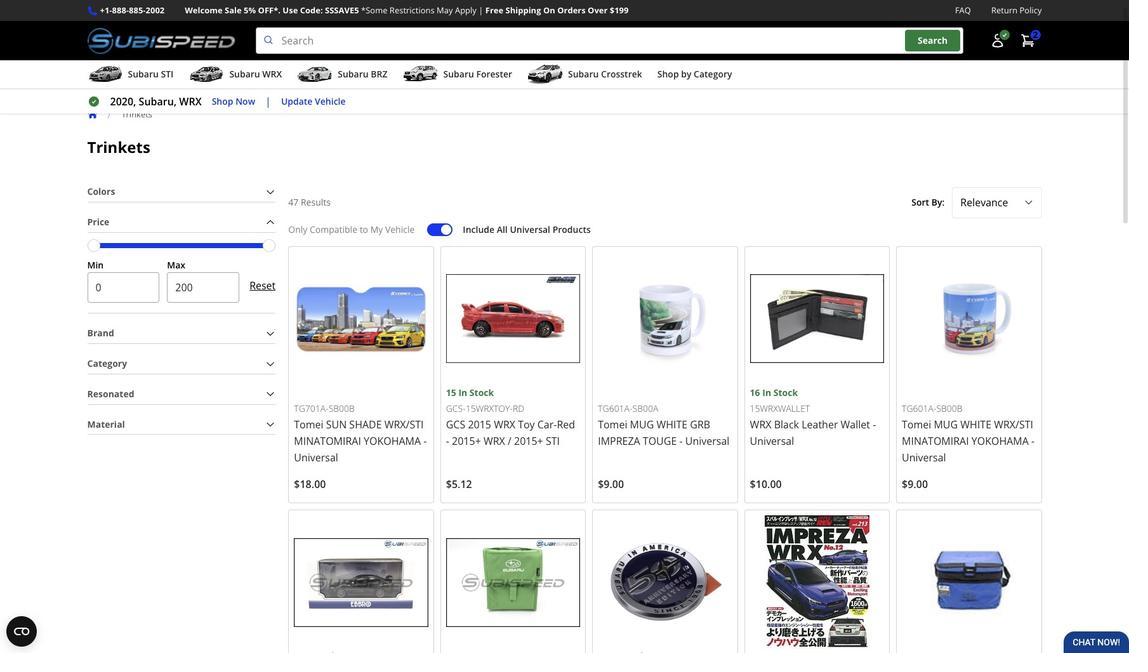 Task type: describe. For each thing, give the bounding box(es) containing it.
wrx down rd
[[494, 418, 516, 432]]

universal for tomei mug white wrx/sti minatomirai yokohama - universal
[[902, 451, 947, 465]]

wrx inside dropdown button
[[263, 68, 282, 80]]

wallet
[[841, 418, 871, 432]]

*some restrictions may apply | free shipping on orders over $199
[[361, 4, 629, 16]]

white for yokohama
[[961, 418, 992, 432]]

15
[[446, 387, 456, 399]]

category
[[694, 68, 733, 80]]

1 vertical spatial trinkets
[[87, 137, 150, 158]]

yokohama for shade
[[364, 434, 421, 448]]

update vehicle
[[281, 95, 346, 107]]

2 button
[[1015, 28, 1042, 53]]

tg601a-sb00a
[[598, 403, 659, 415]]

wrx black leather wallet - universal image
[[750, 252, 885, 386]]

touge
[[643, 434, 677, 448]]

subaru forester button
[[403, 63, 513, 88]]

subaru sti button
[[87, 63, 174, 88]]

apply
[[455, 4, 477, 16]]

by:
[[932, 196, 945, 208]]

$9.00 for tomei mug white wrx/sti minatomirai yokohama - universal
[[902, 478, 928, 492]]

2020,
[[110, 95, 136, 109]]

colors button
[[87, 182, 276, 202]]

a subaru crosstrek thumbnail image image
[[528, 65, 563, 84]]

welcome sale 5% off*. use code: sssave5
[[185, 4, 359, 16]]

white for touge
[[657, 418, 688, 432]]

free
[[486, 4, 504, 16]]

return
[[992, 4, 1018, 16]]

sun
[[326, 418, 347, 432]]

- for tomei mug white wrx/sti minatomirai yokohama - universal
[[1032, 434, 1035, 448]]

crosstrek
[[601, 68, 643, 80]]

car-
[[538, 418, 557, 432]]

sssave5
[[325, 4, 359, 16]]

0 vertical spatial trinkets
[[122, 108, 152, 120]]

price
[[87, 216, 109, 228]]

16 in stock 15wrxwallet wrx black leather wallet - universal
[[750, 387, 877, 448]]

tomei for tomei mug white wrx/sti minatomirai yokohama - universal
[[902, 418, 932, 432]]

material
[[87, 418, 125, 430]]

gcs
[[446, 418, 466, 432]]

1 horizontal spatial |
[[479, 4, 484, 16]]

subaru for subaru wrx
[[230, 68, 260, 80]]

resonated
[[87, 388, 134, 400]]

policy
[[1020, 4, 1042, 16]]

subaru,
[[139, 95, 177, 109]]

$10.00
[[750, 478, 782, 492]]

- inside 15 in stock gcs-15wrxtoy-rd gcs 2015 wrx toy car-red - 2015+ wrx / 2015+ sti
[[446, 434, 450, 448]]

*some
[[361, 4, 388, 16]]

subaru brz
[[338, 68, 388, 80]]

brand button
[[87, 324, 276, 344]]

sort by:
[[912, 196, 945, 208]]

vehicle inside button
[[315, 95, 346, 107]]

leather
[[802, 418, 839, 432]]

minatomirai for mug
[[902, 434, 970, 448]]

subaru freezable lunch tote - universal image
[[446, 516, 581, 650]]

stock for wrx
[[774, 387, 798, 399]]

orders
[[558, 4, 586, 16]]

tomei mug white wrx/sti minatomirai yokohama - universal image
[[902, 252, 1037, 386]]

$199
[[610, 4, 629, 16]]

47 results
[[289, 196, 331, 208]]

min
[[87, 259, 104, 271]]

shop now
[[212, 95, 255, 107]]

shade
[[350, 418, 382, 432]]

reset button
[[250, 271, 276, 301]]

a subaru brz thumbnail image image
[[297, 65, 333, 84]]

return policy link
[[992, 4, 1042, 17]]

results
[[301, 196, 331, 208]]

Min text field
[[87, 273, 160, 303]]

rd
[[513, 403, 525, 415]]

gcs 2015 wrx toy car-red - 2015+ wrx / 2015+ sti image
[[446, 252, 581, 386]]

subaru sti
[[128, 68, 174, 80]]

faq link
[[956, 4, 972, 17]]

material button
[[87, 415, 276, 435]]

universal right all
[[510, 223, 551, 235]]

toy
[[518, 418, 535, 432]]

subaru crosstrek button
[[528, 63, 643, 88]]

subaru 50th anniversary ornament - universal image
[[598, 516, 733, 650]]

include
[[463, 223, 495, 235]]

888-
[[112, 4, 129, 16]]

- inside 16 in stock 15wrxwallet wrx black leather wallet - universal
[[873, 418, 877, 432]]

update
[[281, 95, 313, 107]]

welcome
[[185, 4, 223, 16]]

off*.
[[258, 4, 281, 16]]

2020, subaru, wrx
[[110, 95, 202, 109]]

2002
[[146, 4, 165, 16]]

now
[[236, 95, 255, 107]]

Select... button
[[953, 187, 1042, 218]]

sb00b for sun
[[329, 403, 355, 415]]

0 horizontal spatial |
[[266, 95, 271, 109]]

15wrxwallet
[[750, 403, 811, 415]]

1 2015+ from the left
[[452, 434, 481, 448]]

minatomirai for sun
[[294, 434, 361, 448]]

tomei sun shade wrx/sti minatomirai yokohama - universal
[[294, 418, 427, 465]]

$9.00 for tomei mug white grb impreza touge - universal
[[598, 478, 624, 492]]

/ inside 15 in stock gcs-15wrxtoy-rd gcs 2015 wrx toy car-red - 2015+ wrx / 2015+ sti
[[508, 434, 512, 448]]

reset
[[250, 279, 276, 293]]

0 vertical spatial /
[[108, 107, 111, 121]]

a subaru forester thumbnail image image
[[403, 65, 438, 84]]

faq
[[956, 4, 972, 16]]

subaru brz button
[[297, 63, 388, 88]]

select... image
[[1024, 198, 1034, 208]]

subaru for subaru sti
[[128, 68, 159, 80]]

search button
[[906, 30, 961, 51]]

16
[[750, 387, 761, 399]]

tomei mug white grb impreza touge - universal
[[598, 418, 730, 448]]

search
[[918, 35, 948, 47]]

compatible
[[310, 223, 358, 235]]

sort
[[912, 196, 930, 208]]

subaru forester
[[444, 68, 513, 80]]

all
[[497, 223, 508, 235]]

wrx down 2015
[[484, 434, 505, 448]]

885-
[[129, 4, 146, 16]]

+1-
[[100, 4, 112, 16]]

on
[[544, 4, 556, 16]]

wrx down a subaru wrx thumbnail image
[[179, 95, 202, 109]]

may
[[437, 4, 453, 16]]

a subaru sti thumbnail image image
[[87, 65, 123, 84]]



Task type: locate. For each thing, give the bounding box(es) containing it.
sb00b up the sun
[[329, 403, 355, 415]]

in inside 15 in stock gcs-15wrxtoy-rd gcs 2015 wrx toy car-red - 2015+ wrx / 2015+ sti
[[459, 387, 468, 399]]

subaru up the 2020, subaru, wrx
[[128, 68, 159, 80]]

1 horizontal spatial sti
[[546, 434, 560, 448]]

15 in stock gcs-15wrxtoy-rd gcs 2015 wrx toy car-red - 2015+ wrx / 2015+ sti
[[446, 387, 575, 448]]

tomei inside tomei sun shade wrx/sti minatomirai yokohama - universal
[[294, 418, 324, 432]]

arctic zone 30-can cooler - royal - universal image
[[902, 516, 1037, 650]]

subispeed logo image
[[87, 27, 235, 54]]

1 minatomirai from the left
[[294, 434, 361, 448]]

tomei mug white wrx/sti minatomirai yokohama - universal
[[902, 418, 1035, 465]]

1 horizontal spatial /
[[508, 434, 512, 448]]

universal inside tomei mug white grb impreza touge - universal
[[686, 434, 730, 448]]

tg601a-
[[598, 403, 633, 415], [902, 403, 937, 415]]

0 horizontal spatial in
[[459, 387, 468, 399]]

vehicle down the subaru brz dropdown button
[[315, 95, 346, 107]]

sale
[[225, 4, 242, 16]]

2 minatomirai from the left
[[902, 434, 970, 448]]

3 tomei from the left
[[902, 418, 932, 432]]

minatomirai inside tomei mug white wrx/sti minatomirai yokohama - universal
[[902, 434, 970, 448]]

0 horizontal spatial wrx/sti
[[385, 418, 424, 432]]

trinkets link
[[122, 108, 163, 120]]

subaru left brz
[[338, 68, 369, 80]]

shop left by
[[658, 68, 679, 80]]

- inside tomei mug white wrx/sti minatomirai yokohama - universal
[[1032, 434, 1035, 448]]

1 vertical spatial /
[[508, 434, 512, 448]]

subaru 2014 wrx / sti 1/43 scale model car-crystal black silica / raven (d4s) - universal image
[[294, 516, 429, 650]]

yokohama inside tomei sun shade wrx/sti minatomirai yokohama - universal
[[364, 434, 421, 448]]

2 in from the left
[[763, 387, 772, 399]]

2015+
[[452, 434, 481, 448], [514, 434, 543, 448]]

brand
[[87, 327, 114, 339]]

2 stock from the left
[[774, 387, 798, 399]]

yokohama inside tomei mug white wrx/sti minatomirai yokohama - universal
[[972, 434, 1029, 448]]

stock inside 16 in stock 15wrxwallet wrx black leather wallet - universal
[[774, 387, 798, 399]]

trinkets down trinkets link
[[87, 137, 150, 158]]

forester
[[477, 68, 513, 80]]

subaru up now
[[230, 68, 260, 80]]

white down tg601a-sb00b
[[961, 418, 992, 432]]

minatomirai down the sun
[[294, 434, 361, 448]]

sb00b for mug
[[937, 403, 963, 415]]

subaru wrx
[[230, 68, 282, 80]]

button image
[[990, 33, 1006, 48]]

1 horizontal spatial tomei
[[598, 418, 628, 432]]

mug for impreza
[[630, 418, 654, 432]]

- for tomei mug white grb impreza touge - universal
[[680, 434, 683, 448]]

brz
[[371, 68, 388, 80]]

1 sb00b from the left
[[329, 403, 355, 415]]

1 mug from the left
[[630, 418, 654, 432]]

red
[[557, 418, 575, 432]]

in right 15
[[459, 387, 468, 399]]

tomei down tg601a-sb00b
[[902, 418, 932, 432]]

2 horizontal spatial tomei
[[902, 418, 932, 432]]

universal for tomei mug white grb impreza touge - universal
[[686, 434, 730, 448]]

tomei inside tomei mug white wrx/sti minatomirai yokohama - universal
[[902, 418, 932, 432]]

in
[[459, 387, 468, 399], [763, 387, 772, 399]]

1 white from the left
[[657, 418, 688, 432]]

sti
[[161, 68, 174, 80], [546, 434, 560, 448]]

subaru inside dropdown button
[[568, 68, 599, 80]]

include all universal products
[[463, 223, 591, 235]]

2 white from the left
[[961, 418, 992, 432]]

products
[[553, 223, 591, 235]]

subaru for subaru brz
[[338, 68, 369, 80]]

- inside tomei sun shade wrx/sti minatomirai yokohama - universal
[[424, 434, 427, 448]]

tg701a-sb00b
[[294, 403, 355, 415]]

yokohama for white
[[972, 434, 1029, 448]]

/ right home icon
[[108, 107, 111, 121]]

hyper rev - issue 213 subaru impreza wrx - universal image
[[750, 516, 885, 650]]

white inside tomei mug white wrx/sti minatomirai yokohama - universal
[[961, 418, 992, 432]]

$9.00
[[598, 478, 624, 492], [902, 478, 928, 492]]

wrx/sti for tomei sun shade wrx/sti minatomirai yokohama - universal
[[385, 418, 424, 432]]

- inside tomei mug white grb impreza touge - universal
[[680, 434, 683, 448]]

trinkets down subaru sti dropdown button
[[122, 108, 152, 120]]

0 horizontal spatial 2015+
[[452, 434, 481, 448]]

search input field
[[256, 27, 964, 54]]

wrx up update
[[263, 68, 282, 80]]

universal inside tomei mug white wrx/sti minatomirai yokohama - universal
[[902, 451, 947, 465]]

tg601a-sb00b
[[902, 403, 963, 415]]

sti up "subaru,"
[[161, 68, 174, 80]]

mug inside tomei mug white grb impreza touge - universal
[[630, 418, 654, 432]]

subaru left "crosstrek"
[[568, 68, 599, 80]]

only compatible to my vehicle
[[289, 223, 415, 235]]

category button
[[87, 354, 276, 374]]

1 horizontal spatial wrx/sti
[[995, 418, 1034, 432]]

3 subaru from the left
[[338, 68, 369, 80]]

code:
[[300, 4, 323, 16]]

resonated button
[[87, 385, 276, 404]]

in for wrx
[[763, 387, 772, 399]]

tomei
[[294, 418, 324, 432], [598, 418, 628, 432], [902, 418, 932, 432]]

over
[[588, 4, 608, 16]]

subaru for subaru crosstrek
[[568, 68, 599, 80]]

1 vertical spatial |
[[266, 95, 271, 109]]

tg601a- up tomei mug white wrx/sti minatomirai yokohama - universal
[[902, 403, 937, 415]]

shop left now
[[212, 95, 233, 107]]

mug down the sb00a
[[630, 418, 654, 432]]

tomei down tg701a-
[[294, 418, 324, 432]]

grb
[[691, 418, 711, 432]]

sb00b up tomei mug white wrx/sti minatomirai yokohama - universal
[[937, 403, 963, 415]]

tomei inside tomei mug white grb impreza touge - universal
[[598, 418, 628, 432]]

white up touge
[[657, 418, 688, 432]]

my
[[371, 223, 383, 235]]

47
[[289, 196, 299, 208]]

wrx
[[263, 68, 282, 80], [179, 95, 202, 109], [494, 418, 516, 432], [750, 418, 772, 432], [484, 434, 505, 448]]

mug inside tomei mug white wrx/sti minatomirai yokohama - universal
[[934, 418, 958, 432]]

white inside tomei mug white grb impreza touge - universal
[[657, 418, 688, 432]]

+1-888-885-2002
[[100, 4, 165, 16]]

1 vertical spatial shop
[[212, 95, 233, 107]]

tg601a- up impreza
[[598, 403, 633, 415]]

universal inside 16 in stock 15wrxwallet wrx black leather wallet - universal
[[750, 434, 795, 448]]

1 horizontal spatial shop
[[658, 68, 679, 80]]

to
[[360, 223, 368, 235]]

2 sb00b from the left
[[937, 403, 963, 415]]

0 horizontal spatial sb00b
[[329, 403, 355, 415]]

$5.12
[[446, 478, 472, 492]]

tomei sun shade wrx/sti minatomirai yokohama - universal image
[[294, 252, 429, 386]]

stock inside 15 in stock gcs-15wrxtoy-rd gcs 2015 wrx toy car-red - 2015+ wrx / 2015+ sti
[[470, 387, 494, 399]]

return policy
[[992, 4, 1042, 16]]

a subaru wrx thumbnail image image
[[189, 65, 224, 84]]

2015
[[468, 418, 492, 432]]

1 horizontal spatial stock
[[774, 387, 798, 399]]

2 wrx/sti from the left
[[995, 418, 1034, 432]]

1 tg601a- from the left
[[598, 403, 633, 415]]

subaru left forester
[[444, 68, 474, 80]]

wrx/sti for tomei mug white wrx/sti minatomirai yokohama - universal
[[995, 418, 1034, 432]]

colors
[[87, 186, 115, 198]]

sti down car-
[[546, 434, 560, 448]]

open widget image
[[6, 617, 37, 647]]

1 horizontal spatial vehicle
[[385, 223, 415, 235]]

shop for shop by category
[[658, 68, 679, 80]]

0 vertical spatial vehicle
[[315, 95, 346, 107]]

2 tg601a- from the left
[[902, 403, 937, 415]]

stock up '15wrxtoy-'
[[470, 387, 494, 399]]

1 vertical spatial vehicle
[[385, 223, 415, 235]]

0 vertical spatial sti
[[161, 68, 174, 80]]

universal down grb at the bottom
[[686, 434, 730, 448]]

0 horizontal spatial yokohama
[[364, 434, 421, 448]]

|
[[479, 4, 484, 16], [266, 95, 271, 109]]

2
[[1034, 29, 1039, 41]]

home image
[[87, 109, 97, 119]]

sti inside dropdown button
[[161, 68, 174, 80]]

0 horizontal spatial tomei
[[294, 418, 324, 432]]

4 subaru from the left
[[444, 68, 474, 80]]

wrx down 15wrxwallet on the bottom
[[750, 418, 772, 432]]

1 stock from the left
[[470, 387, 494, 399]]

impreza
[[598, 434, 641, 448]]

5 subaru from the left
[[568, 68, 599, 80]]

1 horizontal spatial yokohama
[[972, 434, 1029, 448]]

shop by category
[[658, 68, 733, 80]]

subaru crosstrek
[[568, 68, 643, 80]]

restrictions
[[390, 4, 435, 16]]

maximum slider
[[263, 239, 276, 252]]

1 tomei from the left
[[294, 418, 324, 432]]

0 horizontal spatial shop
[[212, 95, 233, 107]]

2 mug from the left
[[934, 418, 958, 432]]

universal for tomei sun shade wrx/sti minatomirai yokohama - universal
[[294, 451, 338, 465]]

tg601a- for tomei mug white wrx/sti minatomirai yokohama - universal
[[902, 403, 937, 415]]

shipping
[[506, 4, 541, 16]]

mug down tg601a-sb00b
[[934, 418, 958, 432]]

5%
[[244, 4, 256, 16]]

universal
[[510, 223, 551, 235], [686, 434, 730, 448], [750, 434, 795, 448], [294, 451, 338, 465], [902, 451, 947, 465]]

minimum slider
[[87, 239, 100, 252]]

0 horizontal spatial sti
[[161, 68, 174, 80]]

0 horizontal spatial $9.00
[[598, 478, 624, 492]]

universal down tg601a-sb00b
[[902, 451, 947, 465]]

tomei mug white grb impreza touge - universal image
[[598, 252, 733, 386]]

shop inside dropdown button
[[658, 68, 679, 80]]

/
[[108, 107, 111, 121], [508, 434, 512, 448]]

$18.00
[[294, 478, 326, 492]]

0 horizontal spatial stock
[[470, 387, 494, 399]]

2015+ down gcs at the left of the page
[[452, 434, 481, 448]]

1 subaru from the left
[[128, 68, 159, 80]]

sb00b
[[329, 403, 355, 415], [937, 403, 963, 415]]

| left free at the left of the page
[[479, 4, 484, 16]]

2015+ down toy at left
[[514, 434, 543, 448]]

minatomirai down tg601a-sb00b
[[902, 434, 970, 448]]

wrx inside 16 in stock 15wrxwallet wrx black leather wallet - universal
[[750, 418, 772, 432]]

1 in from the left
[[459, 387, 468, 399]]

mug for minatomirai
[[934, 418, 958, 432]]

stock for 15wrxtoy-
[[470, 387, 494, 399]]

update vehicle button
[[281, 94, 346, 109]]

in for 15wrxtoy-
[[459, 387, 468, 399]]

shop for shop now
[[212, 95, 233, 107]]

0 vertical spatial shop
[[658, 68, 679, 80]]

black
[[775, 418, 800, 432]]

1 horizontal spatial tg601a-
[[902, 403, 937, 415]]

1 horizontal spatial mug
[[934, 418, 958, 432]]

sb00a
[[633, 403, 659, 415]]

15wrxtoy-
[[466, 403, 513, 415]]

2 2015+ from the left
[[514, 434, 543, 448]]

use
[[283, 4, 298, 16]]

1 horizontal spatial sb00b
[[937, 403, 963, 415]]

0 horizontal spatial mug
[[630, 418, 654, 432]]

1 yokohama from the left
[[364, 434, 421, 448]]

0 horizontal spatial vehicle
[[315, 95, 346, 107]]

1 horizontal spatial in
[[763, 387, 772, 399]]

vehicle right my at left
[[385, 223, 415, 235]]

universal inside tomei sun shade wrx/sti minatomirai yokohama - universal
[[294, 451, 338, 465]]

mug
[[630, 418, 654, 432], [934, 418, 958, 432]]

vehicle
[[315, 95, 346, 107], [385, 223, 415, 235]]

subaru wrx button
[[189, 63, 282, 88]]

tg601a- for tomei mug white grb impreza touge - universal
[[598, 403, 633, 415]]

in right 16 at the bottom
[[763, 387, 772, 399]]

category
[[87, 358, 127, 370]]

tomei for tomei sun shade wrx/sti minatomirai yokohama - universal
[[294, 418, 324, 432]]

Max text field
[[167, 273, 240, 303]]

universal up $18.00
[[294, 451, 338, 465]]

2 subaru from the left
[[230, 68, 260, 80]]

| right now
[[266, 95, 271, 109]]

sti inside 15 in stock gcs-15wrxtoy-rd gcs 2015 wrx toy car-red - 2015+ wrx / 2015+ sti
[[546, 434, 560, 448]]

trinkets
[[122, 108, 152, 120], [87, 137, 150, 158]]

1 wrx/sti from the left
[[385, 418, 424, 432]]

only
[[289, 223, 308, 235]]

minatomirai inside tomei sun shade wrx/sti minatomirai yokohama - universal
[[294, 434, 361, 448]]

2 tomei from the left
[[598, 418, 628, 432]]

universal down black
[[750, 434, 795, 448]]

wrx/sti inside tomei sun shade wrx/sti minatomirai yokohama - universal
[[385, 418, 424, 432]]

- for tomei sun shade wrx/sti minatomirai yokohama - universal
[[424, 434, 427, 448]]

max
[[167, 259, 185, 271]]

1 horizontal spatial white
[[961, 418, 992, 432]]

gcs-
[[446, 403, 466, 415]]

1 horizontal spatial minatomirai
[[902, 434, 970, 448]]

0 horizontal spatial minatomirai
[[294, 434, 361, 448]]

+1-888-885-2002 link
[[100, 4, 165, 17]]

0 horizontal spatial white
[[657, 418, 688, 432]]

/ down '15wrxtoy-'
[[508, 434, 512, 448]]

1 horizontal spatial 2015+
[[514, 434, 543, 448]]

stock up 15wrxwallet on the bottom
[[774, 387, 798, 399]]

subaru for subaru forester
[[444, 68, 474, 80]]

tomei up impreza
[[598, 418, 628, 432]]

in inside 16 in stock 15wrxwallet wrx black leather wallet - universal
[[763, 387, 772, 399]]

2 $9.00 from the left
[[902, 478, 928, 492]]

0 horizontal spatial tg601a-
[[598, 403, 633, 415]]

1 $9.00 from the left
[[598, 478, 624, 492]]

-
[[873, 418, 877, 432], [424, 434, 427, 448], [446, 434, 450, 448], [680, 434, 683, 448], [1032, 434, 1035, 448]]

1 horizontal spatial $9.00
[[902, 478, 928, 492]]

tomei for tomei mug white grb impreza touge - universal
[[598, 418, 628, 432]]

0 horizontal spatial /
[[108, 107, 111, 121]]

1 vertical spatial sti
[[546, 434, 560, 448]]

wrx/sti inside tomei mug white wrx/sti minatomirai yokohama - universal
[[995, 418, 1034, 432]]

0 vertical spatial |
[[479, 4, 484, 16]]

2 yokohama from the left
[[972, 434, 1029, 448]]



Task type: vqa. For each thing, say whether or not it's contained in the screenshot.
MSRP on the top of the page
no



